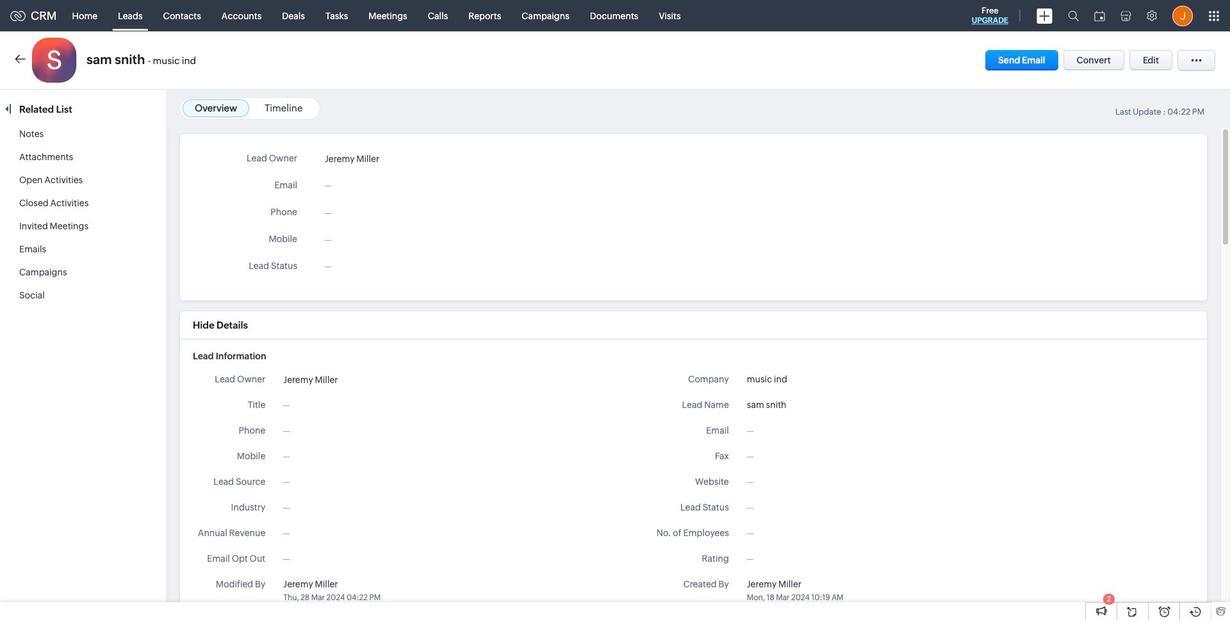 Task type: vqa. For each thing, say whether or not it's contained in the screenshot.
Profile icon
yes



Task type: describe. For each thing, give the bounding box(es) containing it.
profile element
[[1165, 0, 1201, 31]]

profile image
[[1173, 5, 1193, 26]]

logo image
[[10, 11, 26, 21]]

search image
[[1068, 10, 1079, 21]]

search element
[[1061, 0, 1087, 31]]



Task type: locate. For each thing, give the bounding box(es) containing it.
create menu image
[[1037, 8, 1053, 23]]

calendar image
[[1095, 11, 1105, 21]]

create menu element
[[1029, 0, 1061, 31]]



